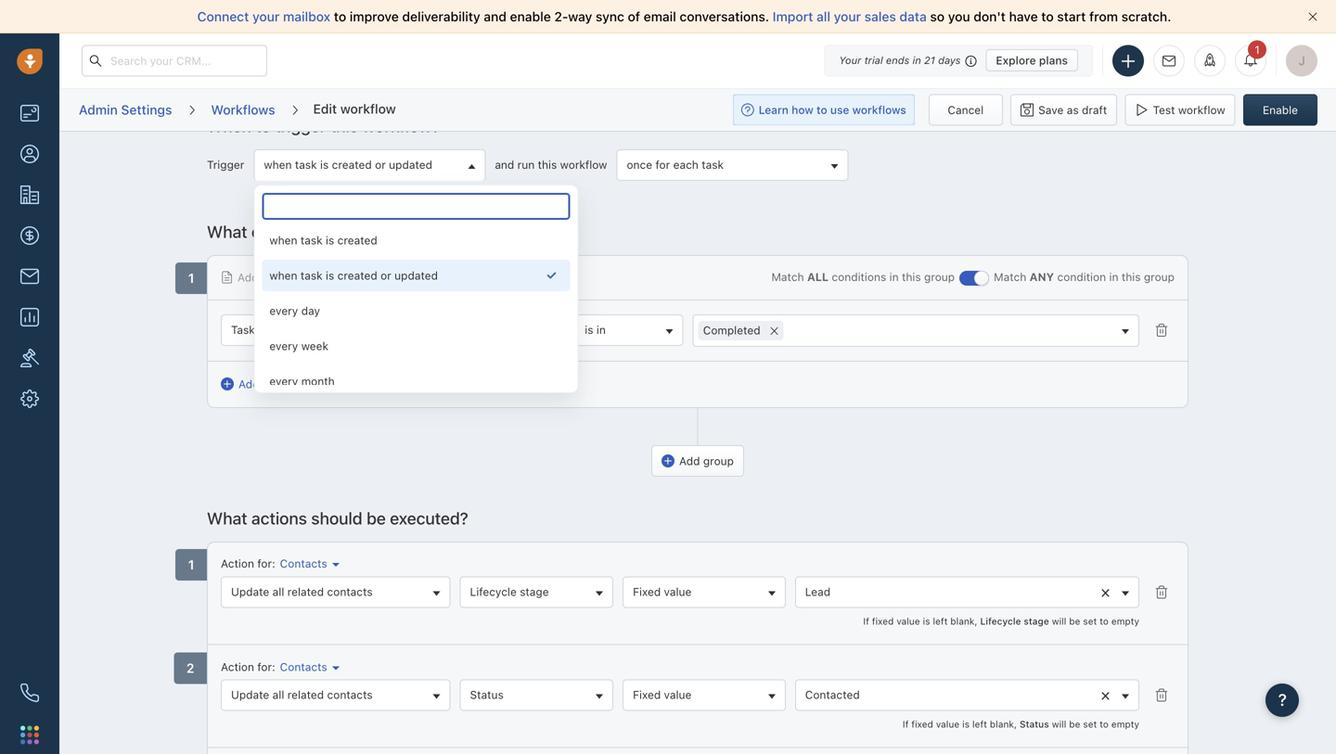 Task type: locate. For each thing, give the bounding box(es) containing it.
0 vertical spatial ×
[[769, 320, 779, 340]]

0 horizontal spatial stage
[[520, 585, 549, 598]]

settings
[[121, 102, 172, 117]]

1 horizontal spatial your
[[834, 9, 861, 24]]

1 horizontal spatial of
[[628, 9, 640, 24]]

workflow left once
[[560, 158, 607, 171]]

1 vertical spatial update all related contacts button
[[221, 680, 451, 711]]

your
[[252, 9, 280, 24], [834, 9, 861, 24]]

if for lead
[[863, 616, 869, 627]]

when up the name
[[269, 234, 297, 247]]

edit workflow
[[313, 101, 396, 116]]

contacts
[[280, 557, 327, 570], [280, 661, 327, 674]]

2 action from the top
[[221, 661, 254, 674]]

created for when task is created or updated option at the left of page
[[337, 269, 377, 282]]

0 vertical spatial action
[[221, 557, 254, 570]]

0 vertical spatial stage
[[520, 585, 549, 598]]

conditions right all
[[832, 271, 886, 283]]

cancel
[[948, 103, 984, 116]]

0 vertical spatial what
[[207, 222, 247, 242]]

0 horizontal spatial workflow
[[340, 101, 396, 116]]

1 vertical spatial will
[[1052, 719, 1067, 730]]

2 fixed value button from the top
[[623, 680, 786, 711]]

fixed value button for contacted
[[623, 680, 786, 711]]

contacts button for status
[[275, 659, 340, 675]]

1 fixed value from the top
[[633, 585, 692, 598]]

2 vertical spatial add
[[679, 455, 700, 468]]

when right the a
[[269, 269, 297, 282]]

should for actions
[[311, 509, 363, 529]]

0 vertical spatial action for :
[[221, 557, 275, 570]]

should
[[335, 222, 386, 242], [311, 509, 363, 529]]

in for conditions
[[890, 271, 899, 283]]

task down trigger
[[295, 158, 317, 171]]

workflows link
[[210, 95, 276, 125]]

0 vertical spatial contacts
[[280, 557, 327, 570]]

:
[[272, 557, 275, 570], [272, 661, 275, 674]]

0 vertical spatial when
[[264, 158, 292, 171]]

0 vertical spatial or
[[375, 158, 386, 171]]

actions
[[251, 509, 307, 529]]

created down when task is created
[[337, 269, 377, 282]]

task inside 'when task is created' option
[[301, 234, 323, 247]]

2 update all related contacts button from the top
[[221, 680, 451, 711]]

2 vertical spatial ×
[[1101, 685, 1111, 705]]

will
[[1052, 616, 1067, 627], [1052, 719, 1067, 730]]

contacts for lifecycle stage
[[280, 557, 327, 570]]

when for 'when task is created' option
[[269, 234, 297, 247]]

2 what from the top
[[207, 509, 247, 529]]

empty
[[1112, 616, 1140, 627], [1112, 719, 1140, 730]]

2 contacts from the top
[[280, 661, 327, 674]]

1 vertical spatial contacts button
[[275, 659, 340, 675]]

2 update from the top
[[231, 689, 269, 702]]

when down trigger
[[264, 158, 292, 171]]

1 vertical spatial updated
[[395, 269, 438, 282]]

any
[[1030, 271, 1054, 283]]

update all related contacts for lifecycle stage
[[231, 585, 373, 598]]

0 vertical spatial fixed
[[633, 585, 661, 598]]

task right the name
[[301, 269, 323, 282]]

1 action from the top
[[221, 557, 254, 570]]

in for condition
[[1109, 271, 1119, 283]]

what down trigger
[[207, 222, 247, 242]]

0 vertical spatial lifecycle
[[470, 585, 517, 598]]

each
[[673, 158, 699, 171]]

action for : for lifecycle stage
[[221, 557, 275, 570]]

every left month
[[269, 375, 298, 388]]

updated
[[389, 158, 432, 171], [395, 269, 438, 282]]

phone element
[[11, 675, 48, 712]]

created
[[332, 158, 372, 171], [337, 234, 377, 247], [337, 269, 377, 282]]

and left run
[[495, 158, 514, 171]]

1 contacts from the top
[[280, 557, 327, 570]]

admin settings
[[79, 102, 172, 117]]

0 vertical spatial update
[[231, 585, 269, 598]]

add for add group
[[679, 455, 700, 468]]

set
[[1083, 616, 1097, 627], [1083, 719, 1097, 730]]

1 vertical spatial action
[[221, 661, 254, 674]]

when task is created
[[269, 234, 377, 247]]

contacts button
[[275, 556, 340, 572], [275, 659, 340, 675]]

2 vertical spatial all
[[273, 689, 284, 702]]

every
[[269, 304, 298, 317], [269, 340, 298, 353], [269, 375, 298, 388]]

updated up "every day" option
[[395, 269, 438, 282]]

0 horizontal spatial condition
[[262, 378, 311, 391]]

2 every from the top
[[269, 340, 298, 353]]

0 vertical spatial every
[[269, 304, 298, 317]]

0 vertical spatial left
[[933, 616, 948, 627]]

every day
[[269, 304, 320, 317]]

every day option
[[262, 295, 570, 327]]

scratch.
[[1122, 9, 1172, 24]]

0 horizontal spatial if
[[863, 616, 869, 627]]

is inside when task is created or updated option
[[326, 269, 334, 282]]

left
[[933, 616, 948, 627], [972, 719, 987, 730]]

to
[[334, 9, 346, 24], [1042, 9, 1054, 24], [255, 116, 271, 136], [1100, 616, 1109, 627], [1100, 719, 1109, 730]]

0 vertical spatial of
[[628, 9, 640, 24]]

1 vertical spatial update all related contacts
[[231, 689, 373, 702]]

1 related from the top
[[287, 585, 324, 598]]

: for status
[[272, 661, 275, 674]]

0 vertical spatial empty
[[1112, 616, 1140, 627]]

2 contacts button from the top
[[275, 659, 340, 675]]

all for status
[[273, 689, 284, 702]]

admin
[[79, 102, 118, 117]]

action for :
[[221, 557, 275, 570], [221, 661, 275, 674]]

1 horizontal spatial match
[[994, 271, 1027, 283]]

when task is created or updated inside dropdown button
[[264, 158, 432, 171]]

test workflow button
[[1125, 94, 1236, 126]]

workflow right edit
[[340, 101, 396, 116]]

every for every day
[[269, 304, 298, 317]]

stage inside button
[[520, 585, 549, 598]]

1 vertical spatial fixed value
[[633, 689, 692, 702]]

0 vertical spatial should
[[335, 222, 386, 242]]

1 vertical spatial blank,
[[990, 719, 1017, 730]]

1 horizontal spatial fixed
[[912, 719, 933, 730]]

2 contacts from the top
[[327, 689, 373, 702]]

2 match from the left
[[994, 271, 1027, 283]]

workflow right test
[[1178, 103, 1226, 116]]

2 fixed from the top
[[633, 689, 661, 702]]

when task is created or updated inside option
[[269, 269, 438, 282]]

when inside dropdown button
[[264, 158, 292, 171]]

every left week
[[269, 340, 298, 353]]

created up add a name for this group of conditions
[[337, 234, 377, 247]]

1 fixed from the top
[[633, 585, 661, 598]]

1 vertical spatial left
[[972, 719, 987, 730]]

0 vertical spatial fixed value
[[633, 585, 692, 598]]

what's new image
[[1204, 53, 1217, 66]]

is inside "when task is created or updated" dropdown button
[[320, 158, 329, 171]]

1 every from the top
[[269, 304, 298, 317]]

1 vertical spatial ×
[[1101, 582, 1111, 602]]

1 vertical spatial or
[[381, 269, 391, 282]]

add a name for this group of conditions
[[238, 271, 445, 284]]

conditions up the name
[[251, 222, 331, 242]]

fixed value for lifecycle stage
[[633, 585, 692, 598]]

this
[[330, 116, 358, 136], [538, 158, 557, 171], [902, 271, 921, 283], [1122, 271, 1141, 283], [320, 271, 340, 284]]

left for contacted
[[972, 719, 987, 730]]

1 vertical spatial fixed
[[633, 689, 661, 702]]

left for lead
[[933, 616, 948, 627]]

or inside option
[[381, 269, 391, 282]]

close image
[[1308, 12, 1318, 21]]

1 vertical spatial stage
[[1024, 616, 1049, 627]]

1 vertical spatial when
[[269, 234, 297, 247]]

your left "sales"
[[834, 9, 861, 24]]

group for add a name for this group of conditions
[[343, 271, 373, 284]]

1 vertical spatial of
[[377, 271, 387, 284]]

every left the day at the left top of page
[[269, 304, 298, 317]]

when task is created or updated down when to trigger this workflow?
[[264, 158, 432, 171]]

add group button
[[651, 446, 744, 477]]

×
[[769, 320, 779, 340], [1101, 582, 1111, 602], [1101, 685, 1111, 705]]

2 fixed value from the top
[[633, 689, 692, 702]]

match left the any
[[994, 271, 1027, 283]]

1 vertical spatial and
[[495, 158, 514, 171]]

task button
[[221, 315, 374, 346]]

1 match from the left
[[772, 271, 804, 283]]

contacts for lifecycle stage
[[327, 585, 373, 598]]

workflows
[[211, 102, 275, 117]]

when task is created or updated down when task is created
[[269, 269, 438, 282]]

0 vertical spatial updated
[[389, 158, 432, 171]]

0 horizontal spatial status
[[470, 689, 504, 702]]

task inside when task is created or updated option
[[301, 269, 323, 282]]

all
[[807, 271, 829, 283]]

group inside add group button
[[703, 455, 734, 468]]

status inside status button
[[470, 689, 504, 702]]

1 vertical spatial set
[[1083, 719, 1097, 730]]

task right each
[[702, 158, 724, 171]]

save as draft
[[1039, 103, 1107, 116]]

2 : from the top
[[272, 661, 275, 674]]

None search field
[[262, 193, 570, 220]]

0 vertical spatial blank,
[[951, 616, 978, 627]]

0 vertical spatial fixed
[[872, 616, 894, 627]]

1 vertical spatial action for :
[[221, 661, 275, 674]]

all
[[817, 9, 831, 24], [273, 585, 284, 598], [273, 689, 284, 702]]

lifecycle inside button
[[470, 585, 517, 598]]

match left all
[[772, 271, 804, 283]]

2 horizontal spatial workflow
[[1178, 103, 1226, 116]]

properties image
[[20, 349, 39, 367]]

what
[[207, 222, 247, 242], [207, 509, 247, 529]]

action for lifecycle stage
[[221, 557, 254, 570]]

2 vertical spatial every
[[269, 375, 298, 388]]

a
[[262, 271, 268, 284]]

1 update all related contacts button from the top
[[221, 577, 451, 608]]

deliverability
[[402, 9, 480, 24]]

1 what from the top
[[207, 222, 247, 242]]

0 vertical spatial if
[[863, 616, 869, 627]]

admin settings link
[[78, 95, 173, 125]]

1 link
[[1235, 40, 1267, 77]]

1 vertical spatial fixed value button
[[623, 680, 786, 711]]

× button
[[765, 320, 784, 341]]

created down when to trigger this workflow?
[[332, 158, 372, 171]]

update all related contacts button for lifecycle stage
[[221, 577, 451, 608]]

match for match any condition in this group
[[994, 271, 1027, 283]]

workflow for edit workflow
[[340, 101, 396, 116]]

of up "every day" option
[[377, 271, 387, 284]]

phone image
[[20, 684, 39, 702]]

0 vertical spatial update all related contacts button
[[221, 577, 451, 608]]

task up add a name for this group of conditions
[[301, 234, 323, 247]]

1 contacts from the top
[[327, 585, 373, 598]]

0 horizontal spatial of
[[377, 271, 387, 284]]

every week option
[[262, 330, 570, 362]]

fixed
[[872, 616, 894, 627], [912, 719, 933, 730]]

1 vertical spatial contacts
[[327, 689, 373, 702]]

1 horizontal spatial blank,
[[990, 719, 1017, 730]]

should for conditions
[[335, 222, 386, 242]]

2 vertical spatial when
[[269, 269, 297, 282]]

2 vertical spatial created
[[337, 269, 377, 282]]

update for lifecycle stage
[[231, 585, 269, 598]]

1 set from the top
[[1083, 616, 1097, 627]]

0 vertical spatial add
[[238, 271, 258, 284]]

add for add condition
[[238, 378, 259, 391]]

conditions
[[251, 222, 331, 242], [832, 271, 886, 283], [390, 271, 445, 284]]

1 horizontal spatial condition
[[1057, 271, 1106, 283]]

your
[[839, 54, 862, 66]]

should right actions
[[311, 509, 363, 529]]

0 vertical spatial contacts
[[327, 585, 373, 598]]

2 related from the top
[[287, 689, 324, 702]]

be
[[391, 222, 410, 242], [367, 509, 386, 529], [1069, 616, 1081, 627], [1069, 719, 1081, 730]]

created for 'when task is created' option
[[337, 234, 377, 247]]

every inside 'option'
[[269, 340, 298, 353]]

2 update all related contacts from the top
[[231, 689, 373, 702]]

1 vertical spatial fixed
[[912, 719, 933, 730]]

0 vertical spatial set
[[1083, 616, 1097, 627]]

1 vertical spatial status
[[1020, 719, 1049, 730]]

fixed for contacted
[[912, 719, 933, 730]]

update
[[231, 585, 269, 598], [231, 689, 269, 702]]

add condition
[[238, 378, 311, 391]]

your left mailbox
[[252, 9, 280, 24]]

1 action for : from the top
[[221, 557, 275, 570]]

plans
[[1039, 54, 1068, 67]]

fixed for lead
[[872, 616, 894, 627]]

updated inside dropdown button
[[389, 158, 432, 171]]

import all your sales data link
[[773, 9, 930, 24]]

add inside button
[[679, 455, 700, 468]]

1 vertical spatial contacts
[[280, 661, 327, 674]]

add for add a name for this group of conditions
[[238, 271, 258, 284]]

21
[[924, 54, 935, 66]]

0 horizontal spatial fixed
[[872, 616, 894, 627]]

every for every week
[[269, 340, 298, 353]]

if
[[863, 616, 869, 627], [903, 719, 909, 730]]

0 vertical spatial related
[[287, 585, 324, 598]]

test
[[1153, 103, 1175, 116]]

condition right the any
[[1057, 271, 1106, 283]]

or down 'when task is created' option
[[381, 269, 391, 282]]

1 update from the top
[[231, 585, 269, 598]]

in
[[913, 54, 921, 66], [890, 271, 899, 283], [1109, 271, 1119, 283], [597, 323, 606, 336]]

1 fixed value button from the top
[[623, 577, 786, 608]]

1 vertical spatial every
[[269, 340, 298, 353]]

0 horizontal spatial blank,
[[951, 616, 978, 627]]

fixed for status
[[633, 689, 661, 702]]

of right sync on the left
[[628, 9, 640, 24]]

list box
[[262, 225, 570, 397]]

1 horizontal spatial conditions
[[390, 271, 445, 284]]

0 vertical spatial fixed value button
[[623, 577, 786, 608]]

or down workflow? at top left
[[375, 158, 386, 171]]

1 vertical spatial empty
[[1112, 719, 1140, 730]]

when to trigger this workflow?
[[207, 116, 440, 136]]

0 vertical spatial status
[[470, 689, 504, 702]]

match for match all conditions in this group
[[772, 271, 804, 283]]

1 vertical spatial all
[[273, 585, 284, 598]]

or
[[375, 158, 386, 171], [381, 269, 391, 282]]

0 horizontal spatial match
[[772, 271, 804, 283]]

what left actions
[[207, 509, 247, 529]]

match
[[772, 271, 804, 283], [994, 271, 1027, 283]]

task inside "when task is created or updated" dropdown button
[[295, 158, 317, 171]]

1 vertical spatial if
[[903, 719, 909, 730]]

2 action for : from the top
[[221, 661, 275, 674]]

in inside 'button'
[[597, 323, 606, 336]]

1 empty from the top
[[1112, 616, 1140, 627]]

updated down workflow? at top left
[[389, 158, 432, 171]]

blank,
[[951, 616, 978, 627], [990, 719, 1017, 730]]

3 every from the top
[[269, 375, 298, 388]]

2 empty from the top
[[1112, 719, 1140, 730]]

1 vertical spatial :
[[272, 661, 275, 674]]

week
[[301, 340, 328, 353]]

and left enable
[[484, 9, 507, 24]]

fixed value button
[[623, 577, 786, 608], [623, 680, 786, 711]]

1 horizontal spatial left
[[972, 719, 987, 730]]

every for every month
[[269, 375, 298, 388]]

1 horizontal spatial if
[[903, 719, 909, 730]]

should up add a name for this group of conditions
[[335, 222, 386, 242]]

when task is created option
[[262, 225, 570, 256]]

0 vertical spatial when task is created or updated
[[264, 158, 432, 171]]

condition down the every week
[[262, 378, 311, 391]]

0 horizontal spatial your
[[252, 9, 280, 24]]

1 contacts button from the top
[[275, 556, 340, 572]]

conditions up "every day" option
[[390, 271, 445, 284]]

1 update all related contacts from the top
[[231, 585, 373, 598]]

when task is created or updated
[[264, 158, 432, 171], [269, 269, 438, 282]]

1 : from the top
[[272, 557, 275, 570]]

mailbox
[[283, 9, 331, 24]]

blank, for lead
[[951, 616, 978, 627]]

1 vertical spatial created
[[337, 234, 377, 247]]

1 horizontal spatial lifecycle
[[980, 616, 1021, 627]]

1 vertical spatial should
[[311, 509, 363, 529]]

1 vertical spatial what
[[207, 509, 247, 529]]

1 will from the top
[[1052, 616, 1067, 627]]

fixed value
[[633, 585, 692, 598], [633, 689, 692, 702]]

in for ends
[[913, 54, 921, 66]]

0 vertical spatial created
[[332, 158, 372, 171]]

0 vertical spatial contacts button
[[275, 556, 340, 572]]

enable button
[[1243, 94, 1318, 126]]

workflow inside test workflow button
[[1178, 103, 1226, 116]]

for inside button
[[656, 158, 670, 171]]

from
[[1089, 9, 1118, 24]]

0 vertical spatial will
[[1052, 616, 1067, 627]]

freshworks switcher image
[[20, 726, 39, 745]]

1 horizontal spatial stage
[[1024, 616, 1049, 627]]

1 vertical spatial when task is created or updated
[[269, 269, 438, 282]]



Task type: describe. For each thing, give the bounding box(es) containing it.
improve
[[350, 9, 399, 24]]

connect your mailbox link
[[197, 9, 334, 24]]

2 set from the top
[[1083, 719, 1097, 730]]

lead
[[805, 585, 831, 598]]

contacts for status
[[327, 689, 373, 702]]

1 horizontal spatial status
[[1020, 719, 1049, 730]]

test workflow
[[1153, 103, 1226, 116]]

related for lifecycle stage
[[287, 585, 324, 598]]

add group
[[679, 455, 734, 468]]

month
[[301, 375, 335, 388]]

once for each task
[[627, 158, 724, 171]]

what for what conditions should be met?
[[207, 222, 247, 242]]

name
[[271, 271, 300, 284]]

have
[[1009, 9, 1038, 24]]

0 vertical spatial all
[[817, 9, 831, 24]]

connect your mailbox to improve deliverability and enable 2-way sync of email conversations. import all your sales data so you don't have to start from scratch.
[[197, 9, 1172, 24]]

1 horizontal spatial workflow
[[560, 158, 607, 171]]

contacts for status
[[280, 661, 327, 674]]

every month option
[[262, 366, 570, 397]]

created inside dropdown button
[[332, 158, 372, 171]]

all for lifecycle stage
[[273, 585, 284, 598]]

is inside is in 'button'
[[585, 323, 593, 336]]

edit
[[313, 101, 337, 116]]

as
[[1067, 103, 1079, 116]]

sync
[[596, 9, 624, 24]]

group for match any condition in this group
[[1144, 271, 1175, 283]]

fixed for lifecycle stage
[[633, 585, 661, 598]]

day
[[301, 304, 320, 317]]

lifecycle stage button
[[460, 577, 614, 608]]

ends
[[886, 54, 910, 66]]

contacts button for lifecycle stage
[[275, 556, 340, 572]]

email
[[644, 9, 676, 24]]

updated inside option
[[395, 269, 438, 282]]

when for when task is created or updated option at the left of page
[[269, 269, 297, 282]]

is in
[[585, 323, 606, 336]]

1 vertical spatial lifecycle
[[980, 616, 1021, 627]]

every month
[[269, 375, 335, 388]]

0 horizontal spatial conditions
[[251, 222, 331, 242]]

explore plans
[[996, 54, 1068, 67]]

import
[[773, 9, 813, 24]]

× for lead
[[1101, 582, 1111, 602]]

2 will from the top
[[1052, 719, 1067, 730]]

data
[[900, 9, 927, 24]]

what for what actions should be executed?
[[207, 509, 247, 529]]

× for contacted
[[1101, 685, 1111, 705]]

sales
[[865, 9, 896, 24]]

once
[[627, 158, 652, 171]]

task inside once for each task button
[[702, 158, 724, 171]]

Search your CRM... text field
[[82, 45, 267, 77]]

update for status
[[231, 689, 269, 702]]

lifecycle stage
[[470, 585, 549, 598]]

2-
[[554, 9, 568, 24]]

1 vertical spatial condition
[[262, 378, 311, 391]]

1
[[1255, 43, 1260, 56]]

action for : for status
[[221, 661, 275, 674]]

don't
[[974, 9, 1006, 24]]

enable
[[1263, 103, 1298, 116]]

or inside dropdown button
[[375, 158, 386, 171]]

once for each task button
[[617, 149, 849, 181]]

update all related contacts for status
[[231, 689, 373, 702]]

trial
[[864, 54, 883, 66]]

if fixed value is left blank, status will be set to empty
[[903, 719, 1140, 730]]

when
[[207, 116, 251, 136]]

conversations.
[[680, 9, 769, 24]]

× inside × button
[[769, 320, 779, 340]]

completed
[[703, 324, 761, 337]]

fixed value for status
[[633, 689, 692, 702]]

0 vertical spatial condition
[[1057, 271, 1106, 283]]

contacted
[[805, 689, 860, 702]]

draft
[[1082, 103, 1107, 116]]

what conditions should be met?
[[207, 222, 452, 242]]

your trial ends in 21 days
[[839, 54, 961, 66]]

blank, for contacted
[[990, 719, 1017, 730]]

related for status
[[287, 689, 324, 702]]

way
[[568, 9, 592, 24]]

workflow for test workflow
[[1178, 103, 1226, 116]]

add condition link
[[221, 376, 311, 393]]

trigger
[[207, 158, 244, 171]]

days
[[938, 54, 961, 66]]

executed?
[[390, 509, 468, 529]]

this for match all conditions in this group
[[902, 271, 921, 283]]

save
[[1039, 103, 1064, 116]]

is inside 'when task is created' option
[[326, 234, 334, 247]]

what actions should be executed?
[[207, 509, 468, 529]]

update all related contacts button for status
[[221, 680, 451, 711]]

: for lifecycle stage
[[272, 557, 275, 570]]

connect
[[197, 9, 249, 24]]

list box containing when task is created
[[262, 225, 570, 397]]

met?
[[414, 222, 452, 242]]

task
[[231, 323, 255, 336]]

explore plans link
[[986, 49, 1078, 71]]

so
[[930, 9, 945, 24]]

1 your from the left
[[252, 9, 280, 24]]

trigger
[[275, 116, 326, 136]]

fixed value button for lead
[[623, 577, 786, 608]]

when task is created or updated option
[[262, 260, 570, 291]]

run
[[518, 158, 535, 171]]

you
[[948, 9, 970, 24]]

this for match any condition in this group
[[1122, 271, 1141, 283]]

every week
[[269, 340, 328, 353]]

is in button
[[575, 315, 684, 346]]

2 horizontal spatial conditions
[[832, 271, 886, 283]]

explore
[[996, 54, 1036, 67]]

cancel button
[[929, 94, 1003, 126]]

workflow?
[[362, 116, 440, 136]]

match all conditions in this group
[[772, 271, 955, 283]]

0 vertical spatial and
[[484, 9, 507, 24]]

if for contacted
[[903, 719, 909, 730]]

group for match all conditions in this group
[[924, 271, 955, 283]]

action for status
[[221, 661, 254, 674]]

if fixed value is left blank, lifecycle stage will be set to empty
[[863, 616, 1140, 627]]

and run this workflow
[[495, 158, 607, 171]]

start
[[1057, 9, 1086, 24]]

match any condition in this group
[[994, 271, 1175, 283]]

this for add a name for this group of conditions
[[320, 271, 340, 284]]

2 your from the left
[[834, 9, 861, 24]]

enable
[[510, 9, 551, 24]]

save as draft button
[[1011, 94, 1118, 126]]



Task type: vqa. For each thing, say whether or not it's contained in the screenshot.
RELATED
yes



